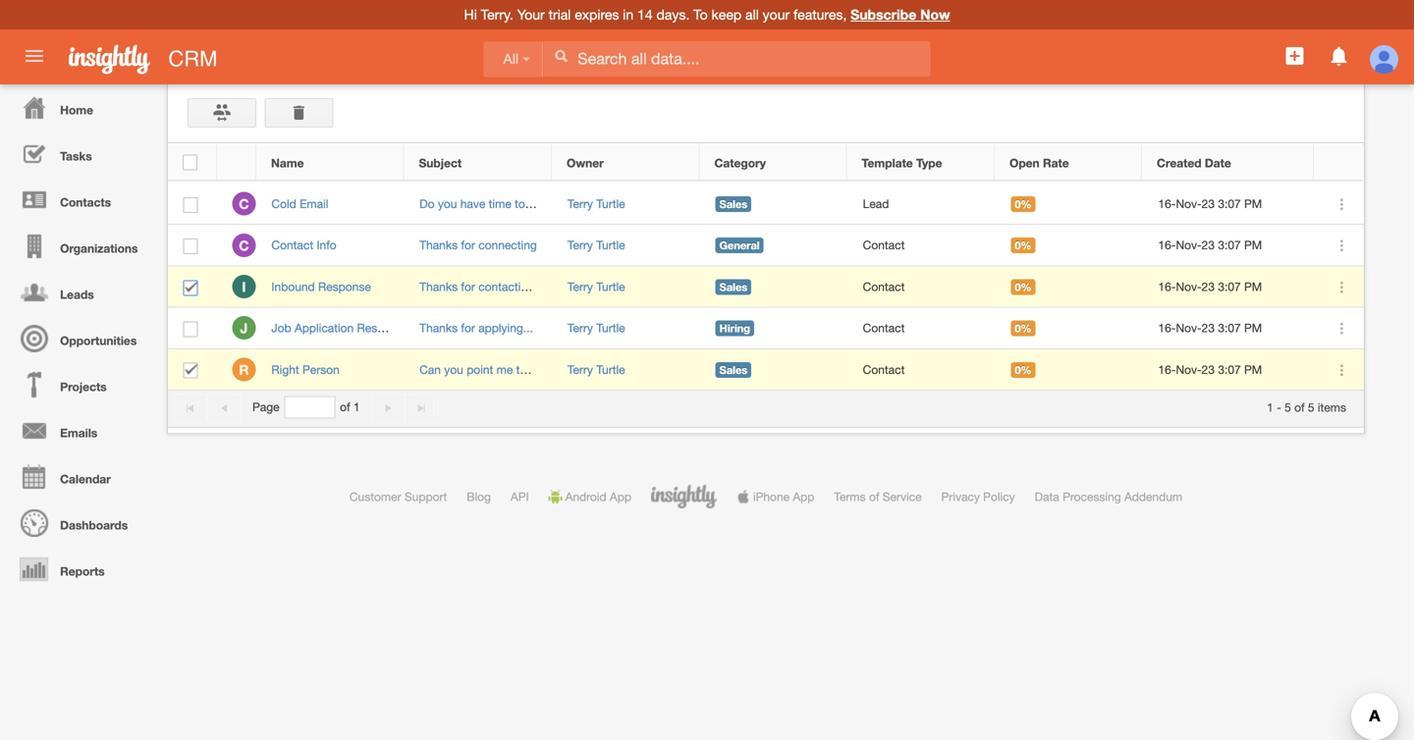 Task type: describe. For each thing, give the bounding box(es) containing it.
privacy policy
[[941, 490, 1015, 504]]

cold
[[271, 197, 296, 211]]

c link for contact info
[[232, 234, 256, 257]]

terry inside j row
[[568, 321, 593, 335]]

contacting
[[478, 280, 534, 294]]

terms of service link
[[834, 490, 922, 504]]

created date
[[1157, 156, 1231, 170]]

data processing addendum link
[[1035, 490, 1183, 504]]

your
[[763, 6, 790, 23]]

all link
[[484, 42, 543, 77]]

terry for can you point me to the right person?
[[568, 363, 593, 376]]

customer support link
[[350, 490, 447, 504]]

thanks for contacting us.
[[420, 280, 553, 294]]

row containing name
[[168, 144, 1363, 181]]

1 column header from the left
[[217, 144, 256, 181]]

nov- for us.
[[1176, 280, 1202, 294]]

privacy
[[941, 490, 980, 504]]

home
[[60, 103, 93, 117]]

hiring
[[720, 322, 750, 335]]

all
[[503, 51, 519, 67]]

for inside j row
[[461, 321, 475, 335]]

r row
[[168, 349, 1364, 391]]

0% cell for time
[[996, 184, 1143, 225]]

4 16-nov-23 3:07 pm cell from the top
[[1143, 308, 1315, 349]]

0% cell for me
[[996, 349, 1143, 391]]

do you have time to connect? link
[[420, 197, 578, 211]]

connect?
[[528, 197, 578, 211]]

point
[[467, 363, 493, 376]]

contact for i
[[863, 280, 905, 294]]

i link
[[232, 275, 256, 299]]

terry turtle for do you have time to connect?
[[568, 197, 625, 211]]

the
[[530, 363, 547, 376]]

all
[[745, 6, 759, 23]]

3:07 for me
[[1218, 363, 1241, 376]]

do you have time to connect?
[[420, 197, 578, 211]]

thanks for applying... link
[[420, 321, 533, 335]]

23 inside j row
[[1202, 321, 1215, 335]]

iphone app
[[753, 490, 815, 504]]

16- for us.
[[1158, 280, 1176, 294]]

for for i
[[461, 280, 475, 294]]

terry turtle for thanks for contacting us.
[[568, 280, 625, 294]]

thanks inside j row
[[420, 321, 458, 335]]

iphone
[[753, 490, 790, 504]]

leads link
[[5, 269, 157, 315]]

support
[[405, 490, 447, 504]]

connecting
[[478, 238, 537, 252]]

r
[[239, 362, 249, 378]]

can you point me to the right person?
[[420, 363, 620, 376]]

to for c
[[515, 197, 525, 211]]

j row
[[168, 308, 1364, 349]]

template type
[[862, 156, 942, 170]]

16-nov-23 3:07 pm cell for me
[[1143, 349, 1315, 391]]

nov- for me
[[1176, 363, 1202, 376]]

opportunities link
[[5, 315, 157, 361]]

16-nov-23 3:07 pm for time
[[1158, 197, 1262, 211]]

reports
[[60, 565, 105, 578]]

nov- for time
[[1176, 197, 1202, 211]]

contact for r
[[863, 363, 905, 376]]

terry turtle link for thanks for connecting
[[568, 238, 625, 252]]

0% for time
[[1015, 198, 1032, 211]]

subscribe
[[851, 6, 917, 23]]

days.
[[657, 6, 690, 23]]

thanks for connecting link
[[420, 238, 537, 252]]

terry turtle for thanks for connecting
[[568, 238, 625, 252]]

1 horizontal spatial of
[[869, 490, 879, 504]]

cold email
[[271, 197, 328, 211]]

i row
[[168, 267, 1364, 308]]

terry for do you have time to connect?
[[568, 197, 593, 211]]

contact info link
[[271, 238, 346, 252]]

right person link
[[271, 363, 349, 376]]

16- inside j row
[[1158, 321, 1176, 335]]

1 5 from the left
[[1285, 400, 1291, 414]]

terry turtle for can you point me to the right person?
[[568, 363, 625, 376]]

16- for time
[[1158, 197, 1176, 211]]

contact cell for c
[[848, 225, 996, 267]]

open
[[1010, 156, 1040, 170]]

organizations
[[60, 242, 138, 255]]

thanks for c
[[420, 238, 458, 252]]

calendar link
[[5, 454, 157, 500]]

job application response link
[[271, 321, 420, 335]]

to
[[693, 6, 708, 23]]

0% for us.
[[1015, 281, 1032, 294]]

us.
[[537, 280, 553, 294]]

category
[[714, 156, 766, 170]]

reports link
[[5, 546, 157, 592]]

service
[[883, 490, 922, 504]]

-
[[1277, 400, 1281, 414]]

terry turtle link inside j row
[[568, 321, 625, 335]]

tasks
[[60, 149, 92, 163]]

c for contact info
[[239, 237, 249, 254]]

2 0% from the top
[[1015, 239, 1032, 252]]

can you point me to the right person? link
[[420, 363, 620, 376]]

23 for me
[[1202, 363, 1215, 376]]

turtle for do you have time to connect?
[[596, 197, 625, 211]]

2 pm from the top
[[1244, 238, 1262, 252]]

white image
[[554, 49, 568, 63]]

contacts
[[60, 195, 111, 209]]

0% for me
[[1015, 364, 1032, 376]]

c link for cold email
[[232, 192, 256, 216]]

person
[[302, 363, 340, 376]]

blog link
[[467, 490, 491, 504]]

blog
[[467, 490, 491, 504]]

me
[[497, 363, 513, 376]]

dashboards
[[60, 519, 128, 532]]

sales for r
[[720, 364, 748, 376]]

terry turtle inside j row
[[568, 321, 625, 335]]

terry turtle link for thanks for contacting us.
[[568, 280, 625, 294]]

applying...
[[478, 321, 533, 335]]

lead
[[863, 197, 889, 211]]

i
[[242, 279, 246, 295]]

2 column header from the left
[[1314, 144, 1363, 181]]

2 horizontal spatial of
[[1294, 400, 1305, 414]]

contact cell for r
[[848, 349, 996, 391]]

2 16- from the top
[[1158, 238, 1176, 252]]

right person
[[271, 363, 340, 376]]

android app
[[565, 490, 631, 504]]

page
[[252, 400, 279, 414]]

emails
[[60, 426, 97, 440]]

1 c row from the top
[[168, 184, 1364, 225]]

sales cell for i
[[700, 267, 848, 308]]

keep
[[712, 6, 742, 23]]

customer support
[[350, 490, 447, 504]]

app for android app
[[610, 490, 631, 504]]

general cell
[[700, 225, 848, 267]]

of 1
[[340, 400, 360, 414]]

0% inside j row
[[1015, 322, 1032, 335]]

1 - 5 of 5 items
[[1267, 400, 1346, 414]]

inbound
[[271, 280, 315, 294]]

cell for r
[[168, 349, 217, 391]]

time
[[489, 197, 511, 211]]

16-nov-23 3:07 pm cell for time
[[1143, 184, 1315, 225]]

notifications image
[[1327, 44, 1351, 68]]



Task type: locate. For each thing, give the bounding box(es) containing it.
in
[[623, 6, 634, 23]]

thanks inside c 'row'
[[420, 238, 458, 252]]

3:07 for us.
[[1218, 280, 1241, 294]]

4 3:07 from the top
[[1218, 321, 1241, 335]]

2 terry turtle link from the top
[[568, 238, 625, 252]]

5 3:07 from the top
[[1218, 363, 1241, 376]]

1 horizontal spatial 5
[[1308, 400, 1315, 414]]

2 5 from the left
[[1308, 400, 1315, 414]]

2 terry turtle from the top
[[568, 238, 625, 252]]

expires
[[575, 6, 619, 23]]

16-nov-23 3:07 pm cell for us.
[[1143, 267, 1315, 308]]

to
[[515, 197, 525, 211], [516, 363, 527, 376]]

3:07 inside i row
[[1218, 280, 1241, 294]]

thanks inside i row
[[420, 280, 458, 294]]

to inside r row
[[516, 363, 527, 376]]

type
[[916, 156, 942, 170]]

1 vertical spatial you
[[444, 363, 463, 376]]

1 16-nov-23 3:07 pm from the top
[[1158, 197, 1262, 211]]

4 turtle from the top
[[596, 321, 625, 335]]

thanks
[[420, 238, 458, 252], [420, 280, 458, 294], [420, 321, 458, 335]]

3 0% from the top
[[1015, 281, 1032, 294]]

navigation containing home
[[0, 84, 157, 592]]

3 3:07 from the top
[[1218, 280, 1241, 294]]

terry turtle inside r row
[[568, 363, 625, 376]]

sales cell down "category"
[[700, 184, 848, 225]]

2 1 from the left
[[1267, 400, 1274, 414]]

2 for from the top
[[461, 280, 475, 294]]

1 16-nov-23 3:07 pm cell from the top
[[1143, 184, 1315, 225]]

do
[[420, 197, 435, 211]]

cell left 'i'
[[168, 267, 217, 308]]

terry turtle link down owner
[[568, 197, 625, 211]]

1 vertical spatial response
[[357, 321, 410, 335]]

iphone app link
[[736, 490, 815, 504]]

0 horizontal spatial of
[[340, 400, 350, 414]]

terry turtle link for can you point me to the right person?
[[568, 363, 625, 376]]

1 0% from the top
[[1015, 198, 1032, 211]]

projects
[[60, 380, 107, 394]]

0% inside r row
[[1015, 364, 1032, 376]]

calendar
[[60, 472, 111, 486]]

row
[[168, 144, 1363, 181]]

cell left r
[[168, 349, 217, 391]]

5 pm from the top
[[1244, 363, 1262, 376]]

0 horizontal spatial app
[[610, 490, 631, 504]]

0 vertical spatial c link
[[232, 192, 256, 216]]

1 3:07 from the top
[[1218, 197, 1241, 211]]

terry turtle link for do you have time to connect?
[[568, 197, 625, 211]]

template
[[862, 156, 913, 170]]

you
[[438, 197, 457, 211], [444, 363, 463, 376]]

terry turtle up the person? on the left of page
[[568, 321, 625, 335]]

info
[[317, 238, 337, 252]]

16-nov-23 3:07 pm for us.
[[1158, 280, 1262, 294]]

5 left items on the bottom right of page
[[1308, 400, 1315, 414]]

2 c row from the top
[[168, 225, 1364, 267]]

3 23 from the top
[[1202, 280, 1215, 294]]

job
[[271, 321, 291, 335]]

response up job application response link
[[318, 280, 371, 294]]

23 for time
[[1202, 197, 1215, 211]]

3:07 inside j row
[[1218, 321, 1241, 335]]

pm inside j row
[[1244, 321, 1262, 335]]

16- inside i row
[[1158, 280, 1176, 294]]

4 terry turtle link from the top
[[568, 321, 625, 335]]

of right terms
[[869, 490, 879, 504]]

sales cell down general
[[700, 267, 848, 308]]

cell for i
[[168, 267, 217, 308]]

sales cell for c
[[700, 184, 848, 225]]

1 terry turtle link from the top
[[568, 197, 625, 211]]

4 pm from the top
[[1244, 321, 1262, 335]]

trial
[[549, 6, 571, 23]]

5 terry turtle link from the top
[[568, 363, 625, 376]]

3 turtle from the top
[[596, 280, 625, 294]]

turtle for can you point me to the right person?
[[596, 363, 625, 376]]

1 vertical spatial cell
[[168, 349, 217, 391]]

terry turtle down owner
[[568, 197, 625, 211]]

2 nov- from the top
[[1176, 238, 1202, 252]]

23 inside r row
[[1202, 363, 1215, 376]]

terms of service
[[834, 490, 922, 504]]

3 sales cell from the top
[[700, 349, 848, 391]]

thanks for contacting us. link
[[420, 280, 553, 294]]

cell
[[168, 267, 217, 308], [168, 349, 217, 391]]

general
[[720, 239, 760, 252]]

for for c
[[461, 238, 475, 252]]

4 contact cell from the top
[[848, 349, 996, 391]]

3:07 for time
[[1218, 197, 1241, 211]]

c link left cold
[[232, 192, 256, 216]]

contact inside r row
[[863, 363, 905, 376]]

terry turtle right us.
[[568, 280, 625, 294]]

terry turtle link right us.
[[568, 280, 625, 294]]

response inside j row
[[357, 321, 410, 335]]

terry down the connect?
[[568, 238, 593, 252]]

0%
[[1015, 198, 1032, 211], [1015, 239, 1032, 252], [1015, 281, 1032, 294], [1015, 322, 1032, 335], [1015, 364, 1032, 376]]

contact
[[271, 238, 313, 252], [863, 238, 905, 252], [863, 280, 905, 294], [863, 321, 905, 335], [863, 363, 905, 376]]

1 thanks from the top
[[420, 238, 458, 252]]

2 contact cell from the top
[[848, 267, 996, 308]]

2 terry from the top
[[568, 238, 593, 252]]

turtle for thanks for contacting us.
[[596, 280, 625, 294]]

name
[[271, 156, 304, 170]]

terry turtle link down the connect?
[[568, 238, 625, 252]]

2 c link from the top
[[232, 234, 256, 257]]

thanks up can
[[420, 321, 458, 335]]

thanks for connecting
[[420, 238, 537, 252]]

hi terry. your trial expires in 14 days. to keep all your features, subscribe now
[[464, 6, 950, 23]]

nov- inside r row
[[1176, 363, 1202, 376]]

for inside c 'row'
[[461, 238, 475, 252]]

3 16-nov-23 3:07 pm cell from the top
[[1143, 267, 1315, 308]]

terry inside i row
[[568, 280, 593, 294]]

2 turtle from the top
[[596, 238, 625, 252]]

contact inside i row
[[863, 280, 905, 294]]

organizations link
[[5, 223, 157, 269]]

3 contact cell from the top
[[848, 308, 996, 349]]

j link
[[232, 316, 256, 340]]

app
[[610, 490, 631, 504], [793, 490, 815, 504]]

to right time
[[515, 197, 525, 211]]

0 horizontal spatial 1
[[353, 400, 360, 414]]

0 vertical spatial cell
[[168, 267, 217, 308]]

2 sales from the top
[[720, 281, 748, 294]]

terry turtle inside i row
[[568, 280, 625, 294]]

projects link
[[5, 361, 157, 408]]

2 vertical spatial sales cell
[[700, 349, 848, 391]]

3:07
[[1218, 197, 1241, 211], [1218, 238, 1241, 252], [1218, 280, 1241, 294], [1218, 321, 1241, 335], [1218, 363, 1241, 376]]

contact inside j row
[[863, 321, 905, 335]]

turtle inside i row
[[596, 280, 625, 294]]

3 0% cell from the top
[[996, 267, 1143, 308]]

3 thanks from the top
[[420, 321, 458, 335]]

c link up i link
[[232, 234, 256, 257]]

4 16- from the top
[[1158, 321, 1176, 335]]

1 c link from the top
[[232, 192, 256, 216]]

None checkbox
[[183, 155, 197, 170], [183, 280, 198, 296], [183, 363, 198, 379], [183, 155, 197, 170], [183, 280, 198, 296], [183, 363, 198, 379]]

None checkbox
[[183, 197, 198, 213], [183, 239, 198, 254], [183, 322, 198, 337], [183, 197, 198, 213], [183, 239, 198, 254], [183, 322, 198, 337]]

1 horizontal spatial column header
[[1314, 144, 1363, 181]]

3 terry turtle link from the top
[[568, 280, 625, 294]]

4 nov- from the top
[[1176, 321, 1202, 335]]

turtle inside r row
[[596, 363, 625, 376]]

16-nov-23 3:07 pm inside j row
[[1158, 321, 1262, 335]]

contact cell
[[848, 225, 996, 267], [848, 267, 996, 308], [848, 308, 996, 349], [848, 349, 996, 391]]

app for iphone app
[[793, 490, 815, 504]]

sales down hiring
[[720, 364, 748, 376]]

1 vertical spatial for
[[461, 280, 475, 294]]

sales inside r row
[[720, 364, 748, 376]]

23 inside i row
[[1202, 280, 1215, 294]]

16-nov-23 3:07 pm inside i row
[[1158, 280, 1262, 294]]

row group
[[168, 184, 1364, 391]]

c up i link
[[239, 237, 249, 254]]

1 app from the left
[[610, 490, 631, 504]]

navigation
[[0, 84, 157, 592]]

16- inside r row
[[1158, 363, 1176, 376]]

to inside c 'row'
[[515, 197, 525, 211]]

5 turtle from the top
[[596, 363, 625, 376]]

you right can
[[444, 363, 463, 376]]

data processing addendum
[[1035, 490, 1183, 504]]

app right android
[[610, 490, 631, 504]]

contact for j
[[863, 321, 905, 335]]

sales up hiring
[[720, 281, 748, 294]]

sales inside i row
[[720, 281, 748, 294]]

1 vertical spatial c
[[239, 237, 249, 254]]

can
[[420, 363, 441, 376]]

3 terry from the top
[[568, 280, 593, 294]]

0 vertical spatial you
[[438, 197, 457, 211]]

1 pm from the top
[[1244, 197, 1262, 211]]

4 terry from the top
[[568, 321, 593, 335]]

row group containing c
[[168, 184, 1364, 391]]

2 vertical spatial sales
[[720, 364, 748, 376]]

terry.
[[481, 6, 513, 23]]

23 for us.
[[1202, 280, 1215, 294]]

1 sales cell from the top
[[700, 184, 848, 225]]

hi
[[464, 6, 477, 23]]

response inside i row
[[318, 280, 371, 294]]

1 vertical spatial sales cell
[[700, 267, 848, 308]]

0% cell for us.
[[996, 267, 1143, 308]]

terry down owner
[[568, 197, 593, 211]]

2 16-nov-23 3:07 pm cell from the top
[[1143, 225, 1315, 267]]

hiring cell
[[700, 308, 848, 349]]

sales
[[720, 198, 748, 211], [720, 281, 748, 294], [720, 364, 748, 376]]

of right 1 field
[[340, 400, 350, 414]]

0 horizontal spatial column header
[[217, 144, 256, 181]]

thanks for i
[[420, 280, 458, 294]]

2 16-nov-23 3:07 pm from the top
[[1158, 238, 1262, 252]]

1 c from the top
[[239, 196, 249, 212]]

terry right 'the'
[[568, 363, 593, 376]]

terry turtle link up the person? on the left of page
[[568, 321, 625, 335]]

for left contacting at the top of page
[[461, 280, 475, 294]]

1 for from the top
[[461, 238, 475, 252]]

1 1 from the left
[[353, 400, 360, 414]]

2 thanks from the top
[[420, 280, 458, 294]]

for left connecting
[[461, 238, 475, 252]]

c left cold
[[239, 196, 249, 212]]

nov-
[[1176, 197, 1202, 211], [1176, 238, 1202, 252], [1176, 280, 1202, 294], [1176, 321, 1202, 335], [1176, 363, 1202, 376]]

3 pm from the top
[[1244, 280, 1262, 294]]

1
[[353, 400, 360, 414], [1267, 400, 1274, 414]]

1 vertical spatial thanks
[[420, 280, 458, 294]]

4 0% cell from the top
[[996, 308, 1143, 349]]

created
[[1157, 156, 1202, 170]]

person?
[[577, 363, 620, 376]]

0 vertical spatial for
[[461, 238, 475, 252]]

terry for thanks for connecting
[[568, 238, 593, 252]]

response right application
[[357, 321, 410, 335]]

1 right 1 field
[[353, 400, 360, 414]]

c row
[[168, 184, 1364, 225], [168, 225, 1364, 267]]

turtle
[[596, 197, 625, 211], [596, 238, 625, 252], [596, 280, 625, 294], [596, 321, 625, 335], [596, 363, 625, 376]]

pm for us.
[[1244, 280, 1262, 294]]

sales for c
[[720, 198, 748, 211]]

sales for i
[[720, 281, 748, 294]]

home link
[[5, 84, 157, 131]]

date
[[1205, 156, 1231, 170]]

1 sales from the top
[[720, 198, 748, 211]]

1 terry from the top
[[568, 197, 593, 211]]

1 23 from the top
[[1202, 197, 1215, 211]]

nov- inside j row
[[1176, 321, 1202, 335]]

1 terry turtle from the top
[[568, 197, 625, 211]]

1 contact cell from the top
[[848, 225, 996, 267]]

1 left -
[[1267, 400, 1274, 414]]

5 0% from the top
[[1015, 364, 1032, 376]]

5 16-nov-23 3:07 pm from the top
[[1158, 363, 1262, 376]]

pm inside i row
[[1244, 280, 1262, 294]]

0 vertical spatial sales
[[720, 198, 748, 211]]

privacy policy link
[[941, 490, 1015, 504]]

1 field
[[285, 397, 334, 418]]

pm for me
[[1244, 363, 1262, 376]]

terry inside r row
[[568, 363, 593, 376]]

16-nov-23 3:07 pm cell
[[1143, 184, 1315, 225], [1143, 225, 1315, 267], [1143, 267, 1315, 308], [1143, 308, 1315, 349], [1143, 349, 1315, 391]]

14
[[637, 6, 653, 23]]

emails link
[[5, 408, 157, 454]]

lead cell
[[848, 184, 996, 225]]

5 16- from the top
[[1158, 363, 1176, 376]]

sales inside c 'row'
[[720, 198, 748, 211]]

2 c from the top
[[239, 237, 249, 254]]

3 sales from the top
[[720, 364, 748, 376]]

turtle for thanks for connecting
[[596, 238, 625, 252]]

0 vertical spatial sales cell
[[700, 184, 848, 225]]

for left applying...
[[461, 321, 475, 335]]

16-nov-23 3:07 pm inside r row
[[1158, 363, 1262, 376]]

1 0% cell from the top
[[996, 184, 1143, 225]]

5 nov- from the top
[[1176, 363, 1202, 376]]

1 cell from the top
[[168, 267, 217, 308]]

1 vertical spatial sales
[[720, 281, 748, 294]]

sales down "category"
[[720, 198, 748, 211]]

1 nov- from the top
[[1176, 197, 1202, 211]]

terry right us.
[[568, 280, 593, 294]]

4 16-nov-23 3:07 pm from the top
[[1158, 321, 1262, 335]]

5 right -
[[1285, 400, 1291, 414]]

of right -
[[1294, 400, 1305, 414]]

api link
[[511, 490, 529, 504]]

2 23 from the top
[[1202, 238, 1215, 252]]

23
[[1202, 197, 1215, 211], [1202, 238, 1215, 252], [1202, 280, 1215, 294], [1202, 321, 1215, 335], [1202, 363, 1215, 376]]

contact for c
[[863, 238, 905, 252]]

3 16-nov-23 3:07 pm from the top
[[1158, 280, 1262, 294]]

you inside r row
[[444, 363, 463, 376]]

to right me
[[516, 363, 527, 376]]

you right do
[[438, 197, 457, 211]]

0 vertical spatial to
[[515, 197, 525, 211]]

1 16- from the top
[[1158, 197, 1176, 211]]

leads
[[60, 288, 94, 301]]

you for c
[[438, 197, 457, 211]]

2 vertical spatial for
[[461, 321, 475, 335]]

terry turtle link right 'the'
[[568, 363, 625, 376]]

16-nov-23 3:07 pm for me
[[1158, 363, 1262, 376]]

16- for me
[[1158, 363, 1176, 376]]

Search all data.... text field
[[543, 41, 930, 77]]

nov- inside i row
[[1176, 280, 1202, 294]]

to for r
[[516, 363, 527, 376]]

16-nov-23 3:07 pm
[[1158, 197, 1262, 211], [1158, 238, 1262, 252], [1158, 280, 1262, 294], [1158, 321, 1262, 335], [1158, 363, 1262, 376]]

for inside i row
[[461, 280, 475, 294]]

5 16-nov-23 3:07 pm cell from the top
[[1143, 349, 1315, 391]]

0 vertical spatial response
[[318, 280, 371, 294]]

contacts link
[[5, 177, 157, 223]]

c for cold email
[[239, 196, 249, 212]]

j
[[240, 320, 248, 337]]

pm for time
[[1244, 197, 1262, 211]]

cold email link
[[271, 197, 338, 211]]

tasks link
[[5, 131, 157, 177]]

app right iphone
[[793, 490, 815, 504]]

5 terry from the top
[[568, 363, 593, 376]]

turtle inside j row
[[596, 321, 625, 335]]

0% cell
[[996, 184, 1143, 225], [996, 225, 1143, 267], [996, 267, 1143, 308], [996, 308, 1143, 349], [996, 349, 1143, 391]]

terry turtle right 'the'
[[568, 363, 625, 376]]

5 23 from the top
[[1202, 363, 1215, 376]]

0 horizontal spatial 5
[[1285, 400, 1291, 414]]

c row down "category"
[[168, 184, 1364, 225]]

3 nov- from the top
[[1176, 280, 1202, 294]]

1 vertical spatial c link
[[232, 234, 256, 257]]

job application response thanks for applying...
[[271, 321, 533, 335]]

5 0% cell from the top
[[996, 349, 1143, 391]]

1 horizontal spatial 1
[[1267, 400, 1274, 414]]

2 sales cell from the top
[[700, 267, 848, 308]]

2 vertical spatial thanks
[[420, 321, 458, 335]]

sales cell for r
[[700, 349, 848, 391]]

terry turtle link inside r row
[[568, 363, 625, 376]]

customer
[[350, 490, 401, 504]]

2 app from the left
[[793, 490, 815, 504]]

sales cell down hiring
[[700, 349, 848, 391]]

processing
[[1063, 490, 1121, 504]]

3 for from the top
[[461, 321, 475, 335]]

4 0% from the top
[[1015, 322, 1032, 335]]

contact cell for j
[[848, 308, 996, 349]]

inbound response link
[[271, 280, 381, 294]]

email
[[300, 197, 328, 211]]

3 16- from the top
[[1158, 280, 1176, 294]]

now
[[920, 6, 950, 23]]

0 vertical spatial c
[[239, 196, 249, 212]]

opportunities
[[60, 334, 137, 348]]

thanks down do
[[420, 238, 458, 252]]

1 vertical spatial to
[[516, 363, 527, 376]]

crm
[[168, 46, 217, 71]]

thanks up job application response thanks for applying...
[[420, 280, 458, 294]]

contact info
[[271, 238, 337, 252]]

1 turtle from the top
[[596, 197, 625, 211]]

you for r
[[444, 363, 463, 376]]

terry for thanks for contacting us.
[[568, 280, 593, 294]]

2 3:07 from the top
[[1218, 238, 1241, 252]]

terms
[[834, 490, 866, 504]]

have
[[460, 197, 485, 211]]

api
[[511, 490, 529, 504]]

right
[[271, 363, 299, 376]]

items
[[1318, 400, 1346, 414]]

1 horizontal spatial app
[[793, 490, 815, 504]]

right
[[550, 363, 573, 376]]

pm
[[1244, 197, 1262, 211], [1244, 238, 1262, 252], [1244, 280, 1262, 294], [1244, 321, 1262, 335], [1244, 363, 1262, 376]]

5 terry turtle from the top
[[568, 363, 625, 376]]

sales cell
[[700, 184, 848, 225], [700, 267, 848, 308], [700, 349, 848, 391]]

0% inside i row
[[1015, 281, 1032, 294]]

4 23 from the top
[[1202, 321, 1215, 335]]

pm inside r row
[[1244, 363, 1262, 376]]

column header
[[217, 144, 256, 181], [1314, 144, 1363, 181]]

terry turtle down the connect?
[[568, 238, 625, 252]]

0 vertical spatial thanks
[[420, 238, 458, 252]]

r link
[[232, 358, 256, 381]]

of
[[340, 400, 350, 414], [1294, 400, 1305, 414], [869, 490, 879, 504]]

terry up the person? on the left of page
[[568, 321, 593, 335]]

subscribe now link
[[851, 6, 950, 23]]

2 0% cell from the top
[[996, 225, 1143, 267]]

4 terry turtle from the top
[[568, 321, 625, 335]]

3:07 inside r row
[[1218, 363, 1241, 376]]

c row up j row
[[168, 225, 1364, 267]]

android
[[565, 490, 607, 504]]

contact cell for i
[[848, 267, 996, 308]]

3 terry turtle from the top
[[568, 280, 625, 294]]

2 cell from the top
[[168, 349, 217, 391]]



Task type: vqa. For each thing, say whether or not it's contained in the screenshot.
the right King
no



